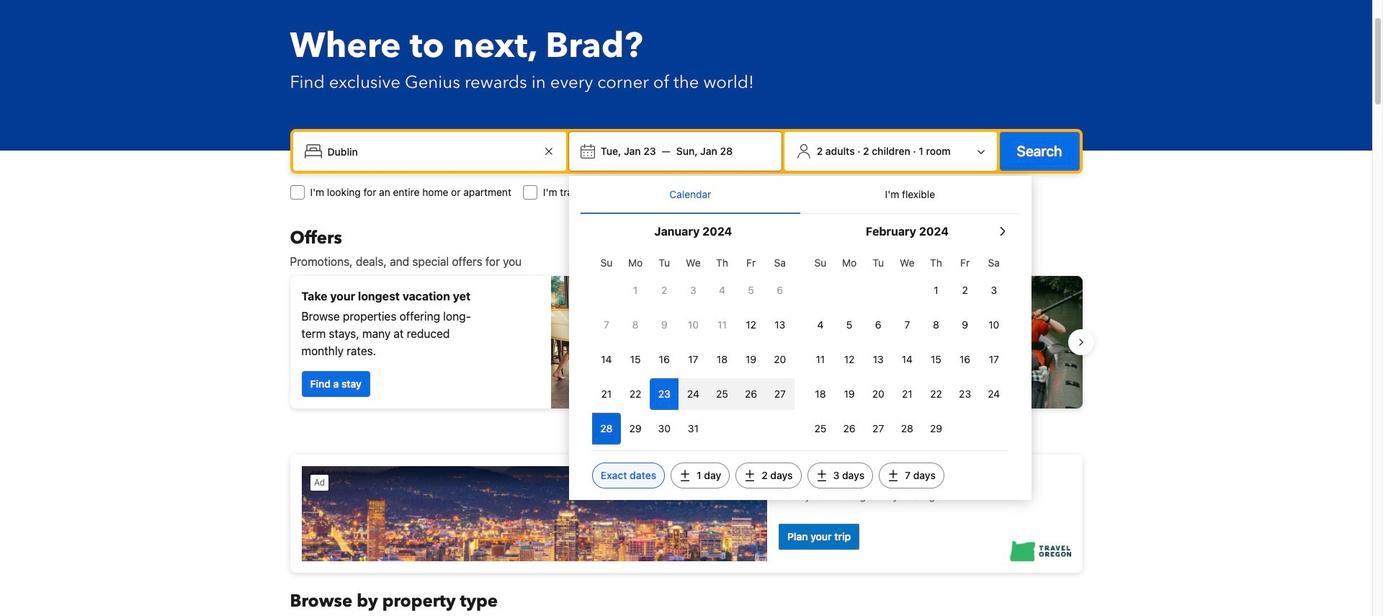 Task type: describe. For each thing, give the bounding box(es) containing it.
1 February 2024 checkbox
[[922, 275, 951, 306]]

23 January 2024 checkbox
[[650, 378, 679, 410]]

25 February 2024 checkbox
[[806, 413, 835, 445]]

a young girl and woman kayak on a river image
[[692, 276, 1083, 409]]

12 February 2024 checkbox
[[835, 344, 864, 375]]

16 February 2024 checkbox
[[951, 344, 980, 375]]

31 January 2024 checkbox
[[679, 413, 708, 445]]

28 January 2024 checkbox
[[592, 413, 621, 445]]

Where are you going? field
[[322, 138, 540, 164]]

3 February 2024 checkbox
[[980, 275, 1009, 306]]

1 grid from the left
[[592, 249, 795, 445]]

14 February 2024 checkbox
[[893, 344, 922, 375]]

8 February 2024 checkbox
[[922, 309, 951, 341]]

29 February 2024 checkbox
[[922, 413, 951, 445]]

13 January 2024 checkbox
[[766, 309, 795, 341]]

29 January 2024 checkbox
[[621, 413, 650, 445]]

18 January 2024 checkbox
[[708, 344, 737, 375]]

16 January 2024 checkbox
[[650, 344, 679, 375]]

13 February 2024 checkbox
[[864, 344, 893, 375]]

19 January 2024 checkbox
[[737, 344, 766, 375]]

20 January 2024 checkbox
[[766, 344, 795, 375]]

28 February 2024 checkbox
[[893, 413, 922, 445]]

7 February 2024 checkbox
[[893, 309, 922, 341]]

5 February 2024 checkbox
[[835, 309, 864, 341]]

15 January 2024 checkbox
[[621, 344, 650, 375]]

3 January 2024 checkbox
[[679, 275, 708, 306]]

6 February 2024 checkbox
[[864, 309, 893, 341]]

21 February 2024 checkbox
[[893, 378, 922, 410]]



Task type: locate. For each thing, give the bounding box(es) containing it.
4 January 2024 checkbox
[[708, 275, 737, 306]]

grid
[[592, 249, 795, 445], [806, 249, 1009, 445]]

24 February 2024 checkbox
[[980, 378, 1009, 410]]

10 January 2024 checkbox
[[679, 309, 708, 341]]

19 February 2024 checkbox
[[835, 378, 864, 410]]

8 January 2024 checkbox
[[621, 309, 650, 341]]

2 February 2024 checkbox
[[951, 275, 980, 306]]

22 January 2024 checkbox
[[621, 378, 650, 410]]

progress bar
[[678, 420, 695, 426]]

24 January 2024 checkbox
[[679, 378, 708, 410]]

25 January 2024 checkbox
[[708, 378, 737, 410]]

1 January 2024 checkbox
[[621, 275, 650, 306]]

9 February 2024 checkbox
[[951, 309, 980, 341]]

11 February 2024 checkbox
[[806, 344, 835, 375]]

27 January 2024 checkbox
[[766, 378, 795, 410]]

11 January 2024 checkbox
[[708, 309, 737, 341]]

take your longest vacation yet image
[[551, 276, 681, 409]]

26 February 2024 checkbox
[[835, 413, 864, 445]]

27 February 2024 checkbox
[[864, 413, 893, 445]]

15 February 2024 checkbox
[[922, 344, 951, 375]]

30 January 2024 checkbox
[[650, 413, 679, 445]]

2 grid from the left
[[806, 249, 1009, 445]]

1 horizontal spatial grid
[[806, 249, 1009, 445]]

tab list
[[581, 176, 1020, 215]]

main content
[[278, 227, 1094, 616]]

14 January 2024 checkbox
[[592, 344, 621, 375]]

advertisement element
[[290, 455, 1083, 573]]

18 February 2024 checkbox
[[806, 378, 835, 410]]

7 January 2024 checkbox
[[592, 309, 621, 341]]

5 January 2024 checkbox
[[737, 275, 766, 306]]

6 January 2024 checkbox
[[766, 275, 795, 306]]

26 January 2024 checkbox
[[737, 378, 766, 410]]

region
[[278, 270, 1094, 414]]

2 January 2024 checkbox
[[650, 275, 679, 306]]

23 February 2024 checkbox
[[951, 378, 980, 410]]

12 January 2024 checkbox
[[737, 309, 766, 341]]

0 horizontal spatial grid
[[592, 249, 795, 445]]

21 January 2024 checkbox
[[592, 378, 621, 410]]

cell
[[650, 375, 679, 410], [679, 375, 708, 410], [708, 375, 737, 410], [737, 375, 766, 410], [766, 375, 795, 410], [592, 410, 621, 445]]

17 February 2024 checkbox
[[980, 344, 1009, 375]]

9 January 2024 checkbox
[[650, 309, 679, 341]]

10 February 2024 checkbox
[[980, 309, 1009, 341]]

20 February 2024 checkbox
[[864, 378, 893, 410]]

22 February 2024 checkbox
[[922, 378, 951, 410]]

17 January 2024 checkbox
[[679, 344, 708, 375]]

4 February 2024 checkbox
[[806, 309, 835, 341]]



Task type: vqa. For each thing, say whether or not it's contained in the screenshot.
Strict
no



